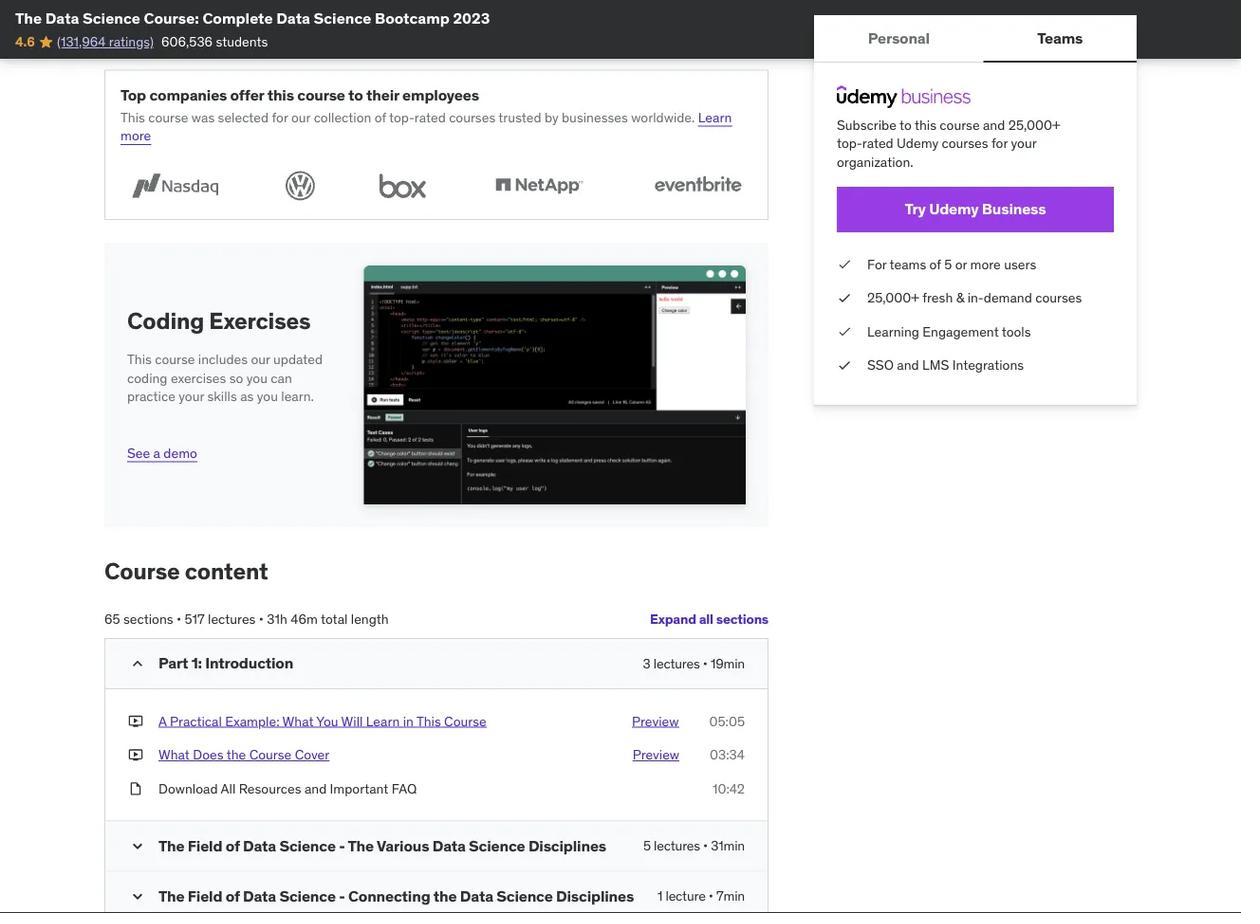 Task type: vqa. For each thing, say whether or not it's contained in the screenshot.
15.
no



Task type: locate. For each thing, give the bounding box(es) containing it.
0 horizontal spatial the
[[227, 747, 246, 764]]

0 vertical spatial 5
[[944, 256, 952, 273]]

you right 'as'
[[257, 389, 278, 406]]

more down the top
[[121, 128, 151, 145]]

the right does
[[227, 747, 246, 764]]

7min
[[716, 889, 745, 906]]

0 horizontal spatial and
[[305, 781, 327, 798]]

2 vertical spatial course
[[249, 747, 292, 764]]

606,536 students
[[161, 33, 268, 50]]

of for for teams of 5 or more users
[[930, 256, 941, 273]]

and right sso
[[897, 357, 919, 374]]

1 horizontal spatial the
[[434, 887, 457, 907]]

the right connecting
[[434, 887, 457, 907]]

courses up try udemy business
[[942, 135, 988, 152]]

course up exercises
[[155, 351, 195, 368]]

517
[[185, 611, 205, 628]]

2 vertical spatial this
[[416, 713, 441, 731]]

xsmall image for for
[[837, 255, 852, 274]]

the for the field of data science - connecting the data science disciplines
[[158, 887, 185, 907]]

1 horizontal spatial 25,000+
[[1008, 116, 1061, 133]]

all
[[221, 781, 236, 798]]

25,000+ fresh & in-demand courses
[[867, 289, 1082, 306]]

practical
[[170, 713, 222, 731]]

5 left 31min
[[643, 839, 651, 856]]

course up 65
[[104, 558, 180, 586]]

course up collection
[[297, 86, 345, 105]]

your up business
[[1011, 135, 1037, 152]]

0 vertical spatial for
[[272, 109, 288, 126]]

you
[[247, 370, 268, 387], [257, 389, 278, 406]]

of
[[375, 109, 386, 126], [930, 256, 941, 273], [226, 837, 240, 857], [226, 887, 240, 907]]

-
[[339, 837, 345, 857], [339, 887, 345, 907]]

0 horizontal spatial our
[[251, 351, 270, 368]]

25,000+ up learning
[[867, 289, 919, 306]]

1 vertical spatial courses
[[942, 135, 988, 152]]

course up 'resources'
[[249, 747, 292, 764]]

5 lectures • 31min
[[643, 839, 745, 856]]

this down udemy business image
[[915, 116, 937, 133]]

0 vertical spatial udemy
[[897, 135, 939, 152]]

1:
[[191, 654, 202, 674]]

0 horizontal spatial learn
[[366, 713, 400, 731]]

of for the field of data science - connecting the data science disciplines
[[226, 887, 240, 907]]

1 vertical spatial xsmall image
[[128, 781, 143, 799]]

1 horizontal spatial your
[[1011, 135, 1037, 152]]

more right or
[[970, 256, 1001, 273]]

lectures left 31min
[[654, 839, 700, 856]]

1 vertical spatial lectures
[[654, 656, 700, 673]]

1 horizontal spatial sections
[[716, 611, 769, 628]]

0 horizontal spatial more
[[121, 128, 151, 145]]

• left 31min
[[703, 839, 708, 856]]

udemy business image
[[837, 85, 971, 108]]

and down "cover"
[[305, 781, 327, 798]]

•
[[177, 611, 181, 628], [259, 611, 264, 628], [703, 656, 708, 673], [703, 839, 708, 856], [709, 889, 713, 906]]

1 vertical spatial to
[[900, 116, 912, 133]]

0 vertical spatial and
[[983, 116, 1005, 133]]

for inside "subscribe to this course and 25,000+ top‑rated udemy courses for your organization."
[[992, 135, 1008, 152]]

udemy right try on the top of the page
[[929, 199, 979, 219]]

2 vertical spatial lectures
[[654, 839, 700, 856]]

the field of data science - the various data science disciplines
[[158, 837, 606, 857]]

1 horizontal spatial courses
[[942, 135, 988, 152]]

and up try udemy business
[[983, 116, 1005, 133]]

learn right worldwide.
[[698, 109, 732, 126]]

this
[[121, 109, 145, 126], [127, 351, 152, 368], [416, 713, 441, 731]]

connecting
[[348, 887, 430, 907]]

various
[[377, 837, 429, 857]]

0 vertical spatial more
[[121, 128, 151, 145]]

small image for the field of data science - connecting the data science disciplines
[[128, 888, 147, 907]]

0 vertical spatial what
[[282, 713, 314, 731]]

1 vertical spatial course
[[444, 713, 487, 731]]

1 - from the top
[[339, 837, 345, 857]]

0 vertical spatial your
[[1011, 135, 1037, 152]]

teams
[[890, 256, 926, 273]]

top-
[[389, 109, 415, 126]]

a practical example: what you will learn in this course button
[[158, 713, 487, 732]]

- for connecting
[[339, 887, 345, 907]]

1 vertical spatial and
[[897, 357, 919, 374]]

learn more
[[121, 109, 732, 145]]

1 vertical spatial the
[[434, 887, 457, 907]]

1 horizontal spatial our
[[291, 109, 311, 126]]

our left updated on the left of the page
[[251, 351, 270, 368]]

courses right the demand
[[1036, 289, 1082, 306]]

0 vertical spatial lectures
[[208, 611, 256, 628]]

0 vertical spatial this
[[121, 109, 145, 126]]

your
[[1011, 135, 1037, 152], [179, 389, 204, 406]]

preview down 3
[[632, 713, 679, 731]]

1 vertical spatial this
[[127, 351, 152, 368]]

2 horizontal spatial and
[[983, 116, 1005, 133]]

0 vertical spatial -
[[339, 837, 345, 857]]

ratings)
[[109, 33, 154, 50]]

1 vertical spatial 25,000+
[[867, 289, 919, 306]]

companies
[[149, 86, 227, 105]]

5 left or
[[944, 256, 952, 273]]

539 downloadable resources
[[139, 15, 334, 35]]

- down important
[[339, 837, 345, 857]]

5
[[944, 256, 952, 273], [643, 839, 651, 856]]

0 vertical spatial the
[[227, 747, 246, 764]]

0 horizontal spatial 5
[[643, 839, 651, 856]]

business
[[982, 199, 1046, 219]]

xsmall image left a
[[128, 713, 143, 732]]

1 horizontal spatial more
[[970, 256, 1001, 273]]

organization.
[[837, 153, 914, 171]]

sections inside dropdown button
[[716, 611, 769, 628]]

our down top companies offer this course to their employees
[[291, 109, 311, 126]]

31min
[[711, 839, 745, 856]]

businesses
[[562, 109, 628, 126]]

downloadable
[[169, 15, 264, 35]]

this up coding
[[127, 351, 152, 368]]

see a demo link
[[127, 429, 197, 463]]

eventbrite image
[[643, 168, 753, 205]]

2 vertical spatial courses
[[1036, 289, 1082, 306]]

introduction
[[205, 654, 293, 674]]

by
[[545, 109, 559, 126]]

udemy inside "subscribe to this course and 25,000+ top‑rated udemy courses for your organization."
[[897, 135, 939, 152]]

this right offer
[[267, 86, 294, 105]]

users
[[1004, 256, 1037, 273]]

0 horizontal spatial this
[[267, 86, 294, 105]]

will
[[341, 713, 363, 731]]

small image
[[104, 15, 123, 36], [128, 655, 147, 674], [128, 838, 147, 857], [128, 888, 147, 907]]

integrations
[[953, 357, 1024, 374]]

1 xsmall image from the top
[[128, 713, 143, 732]]

1 preview from the top
[[632, 713, 679, 731]]

1 horizontal spatial to
[[900, 116, 912, 133]]

the
[[227, 747, 246, 764], [434, 887, 457, 907]]

0 vertical spatial field
[[188, 837, 222, 857]]

for up business
[[992, 135, 1008, 152]]

2 - from the top
[[339, 887, 345, 907]]

faq
[[392, 781, 417, 798]]

0 horizontal spatial what
[[158, 747, 190, 764]]

course
[[297, 86, 345, 105], [148, 109, 188, 126], [940, 116, 980, 133], [155, 351, 195, 368]]

0 vertical spatial courses
[[449, 109, 496, 126]]

0 vertical spatial xsmall image
[[128, 713, 143, 732]]

xsmall image left fresh
[[837, 289, 852, 307]]

what left you
[[282, 713, 314, 731]]

preview
[[632, 713, 679, 731], [633, 747, 680, 764]]

this right in
[[416, 713, 441, 731]]

this inside this course includes our updated coding exercises so you can practice your skills as you learn.
[[127, 351, 152, 368]]

preview left the 03:34
[[633, 747, 680, 764]]

(131,964
[[57, 33, 106, 50]]

learn left in
[[366, 713, 400, 731]]

0 horizontal spatial to
[[348, 86, 363, 105]]

1 horizontal spatial this
[[915, 116, 937, 133]]

0 horizontal spatial course
[[104, 558, 180, 586]]

course down udemy business image
[[940, 116, 980, 133]]

to up collection
[[348, 86, 363, 105]]

small image for part 1: introduction
[[128, 655, 147, 674]]

sections right 65
[[123, 611, 173, 628]]

sections right all in the bottom right of the page
[[716, 611, 769, 628]]

1 field from the top
[[188, 837, 222, 857]]

xsmall image
[[837, 255, 852, 274], [837, 289, 852, 307], [837, 323, 852, 341], [837, 356, 852, 375], [128, 747, 143, 765]]

demo
[[164, 445, 197, 462]]

this course was selected for our collection of top-rated courses trusted by businesses worldwide.
[[121, 109, 695, 126]]

1 horizontal spatial for
[[992, 135, 1008, 152]]

field for the field of data science - connecting the data science disciplines
[[188, 887, 222, 907]]

25,000+ up business
[[1008, 116, 1061, 133]]

box image
[[371, 168, 435, 205]]

disciplines for the field of data science - connecting the data science disciplines
[[556, 887, 634, 907]]

2 field from the top
[[188, 887, 222, 907]]

to down udemy business image
[[900, 116, 912, 133]]

for
[[867, 256, 887, 273]]

a
[[153, 445, 160, 462]]

lectures right 3
[[654, 656, 700, 673]]

data
[[45, 8, 79, 28], [276, 8, 310, 28], [243, 837, 276, 857], [432, 837, 466, 857], [243, 887, 276, 907], [460, 887, 493, 907]]

for down top companies offer this course to their employees
[[272, 109, 288, 126]]

courses inside "subscribe to this course and 25,000+ top‑rated udemy courses for your organization."
[[942, 135, 988, 152]]

0 vertical spatial 25,000+
[[1008, 116, 1061, 133]]

- left connecting
[[339, 887, 345, 907]]

tab list
[[814, 15, 1137, 63]]

lectures right 517
[[208, 611, 256, 628]]

the inside "button"
[[227, 747, 246, 764]]

the
[[15, 8, 42, 28], [158, 837, 185, 857], [348, 837, 374, 857], [158, 887, 185, 907]]

1 vertical spatial disciplines
[[556, 887, 634, 907]]

0 vertical spatial learn
[[698, 109, 732, 126]]

0 vertical spatial disciplines
[[528, 837, 606, 857]]

2 horizontal spatial course
[[444, 713, 487, 731]]

2 preview from the top
[[633, 747, 680, 764]]

udemy
[[897, 135, 939, 152], [929, 199, 979, 219]]

trusted
[[499, 109, 541, 126]]

0 horizontal spatial your
[[179, 389, 204, 406]]

the field of data science - connecting the data science disciplines
[[158, 887, 634, 907]]

rated
[[415, 109, 446, 126]]

2 horizontal spatial courses
[[1036, 289, 1082, 306]]

disciplines
[[528, 837, 606, 857], [556, 887, 634, 907]]

offer
[[230, 86, 264, 105]]

1 vertical spatial learn
[[366, 713, 400, 731]]

1 horizontal spatial learn
[[698, 109, 732, 126]]

xsmall image for learning
[[837, 323, 852, 341]]

• for the field of data science - the various data science disciplines
[[703, 839, 708, 856]]

1 horizontal spatial what
[[282, 713, 314, 731]]

this course includes our updated coding exercises so you can practice your skills as you learn.
[[127, 351, 323, 406]]

what left does
[[158, 747, 190, 764]]

1 vertical spatial your
[[179, 389, 204, 406]]

xsmall image left sso
[[837, 356, 852, 375]]

• left 7min
[[709, 889, 713, 906]]

learn more link
[[121, 109, 732, 145]]

1 vertical spatial our
[[251, 351, 270, 368]]

0 horizontal spatial sections
[[123, 611, 173, 628]]

xsmall image left learning
[[837, 323, 852, 341]]

course right in
[[444, 713, 487, 731]]

field for the field of data science - the various data science disciplines
[[188, 837, 222, 857]]

1 vertical spatial preview
[[633, 747, 680, 764]]

preview for 03:34
[[633, 747, 680, 764]]

learn inside learn more
[[698, 109, 732, 126]]

• left 19min
[[703, 656, 708, 673]]

udemy up organization. on the right top of page
[[897, 135, 939, 152]]

you right so
[[247, 370, 268, 387]]

1 vertical spatial this
[[915, 116, 937, 133]]

0 vertical spatial preview
[[632, 713, 679, 731]]

what does the course cover
[[158, 747, 330, 764]]

xsmall image left the for
[[837, 255, 852, 274]]

0 horizontal spatial for
[[272, 109, 288, 126]]

606,536
[[161, 33, 213, 50]]

lecture
[[666, 889, 706, 906]]

your down exercises
[[179, 389, 204, 406]]

see a demo
[[127, 445, 197, 462]]

this inside "subscribe to this course and 25,000+ top‑rated udemy courses for your organization."
[[915, 116, 937, 133]]

1 vertical spatial field
[[188, 887, 222, 907]]

volkswagen image
[[279, 168, 321, 205]]

course
[[104, 558, 180, 586], [444, 713, 487, 731], [249, 747, 292, 764]]

courses down employees
[[449, 109, 496, 126]]

1 vertical spatial for
[[992, 135, 1008, 152]]

the data science course: complete data science bootcamp 2023
[[15, 8, 490, 28]]

sections
[[716, 611, 769, 628], [123, 611, 173, 628]]

xsmall image left download
[[128, 781, 143, 799]]

(131,964 ratings)
[[57, 33, 154, 50]]

to inside "subscribe to this course and 25,000+ top‑rated udemy courses for your organization."
[[900, 116, 912, 133]]

what does the course cover button
[[158, 747, 330, 765]]

2 xsmall image from the top
[[128, 781, 143, 799]]

updated
[[273, 351, 323, 368]]

preview for 05:05
[[632, 713, 679, 731]]

for
[[272, 109, 288, 126], [992, 135, 1008, 152]]

xsmall image
[[128, 713, 143, 732], [128, 781, 143, 799]]

xsmall image for 25,000+
[[837, 289, 852, 307]]

65
[[104, 611, 120, 628]]

this down the top
[[121, 109, 145, 126]]

practice
[[127, 389, 175, 406]]

1 horizontal spatial course
[[249, 747, 292, 764]]

this for coding exercises
[[127, 351, 152, 368]]

1 vertical spatial -
[[339, 887, 345, 907]]

1 vertical spatial what
[[158, 747, 190, 764]]



Task type: describe. For each thing, give the bounding box(es) containing it.
expand all sections
[[650, 611, 769, 628]]

• left 31h 46m
[[259, 611, 264, 628]]

a
[[158, 713, 167, 731]]

xsmall image for sso
[[837, 356, 852, 375]]

a practical example: what you will learn in this course
[[158, 713, 487, 731]]

1 horizontal spatial 5
[[944, 256, 952, 273]]

1 vertical spatial more
[[970, 256, 1001, 273]]

65 sections • 517 lectures • 31h 46m total length
[[104, 611, 389, 628]]

05:05
[[709, 713, 745, 731]]

for teams of 5 or more users
[[867, 256, 1037, 273]]

lms
[[922, 357, 949, 374]]

0 vertical spatial to
[[348, 86, 363, 105]]

does
[[193, 747, 224, 764]]

try udemy business
[[905, 199, 1046, 219]]

your inside this course includes our updated coding exercises so you can practice your skills as you learn.
[[179, 389, 204, 406]]

their
[[366, 86, 399, 105]]

demand
[[984, 289, 1032, 306]]

1 vertical spatial you
[[257, 389, 278, 406]]

more inside learn more
[[121, 128, 151, 145]]

personal button
[[814, 15, 984, 61]]

03:34
[[710, 747, 745, 764]]

total
[[321, 611, 348, 628]]

1 lecture • 7min
[[658, 889, 745, 906]]

and inside "subscribe to this course and 25,000+ top‑rated udemy courses for your organization."
[[983, 116, 1005, 133]]

1
[[658, 889, 663, 906]]

• for the field of data science - connecting the data science disciplines
[[709, 889, 713, 906]]

sso
[[867, 357, 894, 374]]

10:42
[[713, 781, 745, 798]]

coding exercises
[[127, 307, 311, 336]]

exercises
[[171, 370, 226, 387]]

your inside "subscribe to this course and 25,000+ top‑rated udemy courses for your organization."
[[1011, 135, 1037, 152]]

the for the data science course: complete data science bootcamp 2023
[[15, 8, 42, 28]]

try
[[905, 199, 926, 219]]

as
[[240, 389, 254, 406]]

learn.
[[281, 389, 314, 406]]

subscribe to this course and 25,000+ top‑rated udemy courses for your organization.
[[837, 116, 1061, 171]]

students
[[216, 33, 268, 50]]

0 vertical spatial this
[[267, 86, 294, 105]]

small image for the field of data science - the various data science disciplines
[[128, 838, 147, 857]]

subscribe
[[837, 116, 897, 133]]

see
[[127, 445, 150, 462]]

expand
[[650, 611, 696, 628]]

xsmall image for preview
[[128, 713, 143, 732]]

in
[[403, 713, 414, 731]]

complete
[[202, 8, 273, 28]]

personal
[[868, 28, 930, 47]]

top companies offer this course to their employees
[[121, 86, 479, 105]]

disciplines for the field of data science - the various data science disciplines
[[528, 837, 606, 857]]

download
[[158, 781, 218, 798]]

coding
[[127, 370, 167, 387]]

2023
[[453, 8, 490, 28]]

employees
[[402, 86, 479, 105]]

1 vertical spatial udemy
[[929, 199, 979, 219]]

course down the companies
[[148, 109, 188, 126]]

coding
[[127, 307, 204, 336]]

includes
[[198, 351, 248, 368]]

this for top companies offer this course to their employees
[[121, 109, 145, 126]]

what inside "button"
[[158, 747, 190, 764]]

2 vertical spatial and
[[305, 781, 327, 798]]

the for the field of data science - the various data science disciplines
[[158, 837, 185, 857]]

4.6
[[15, 33, 35, 50]]

netapp image
[[484, 168, 594, 205]]

course:
[[144, 8, 199, 28]]

0 horizontal spatial 25,000+
[[867, 289, 919, 306]]

course inside this course includes our updated coding exercises so you can practice your skills as you learn.
[[155, 351, 195, 368]]

25,000+ inside "subscribe to this course and 25,000+ top‑rated udemy courses for your organization."
[[1008, 116, 1061, 133]]

in-
[[968, 289, 984, 306]]

course inside a practical example: what you will learn in this course button
[[444, 713, 487, 731]]

sso and lms integrations
[[867, 357, 1024, 374]]

important
[[330, 781, 388, 798]]

collection
[[314, 109, 371, 126]]

0 vertical spatial you
[[247, 370, 268, 387]]

lectures for the field of data science - the various data science disciplines
[[654, 839, 700, 856]]

• for part 1: introduction
[[703, 656, 708, 673]]

resources
[[239, 781, 301, 798]]

part
[[158, 654, 188, 674]]

lectures for part 1: introduction
[[654, 656, 700, 673]]

can
[[271, 370, 292, 387]]

so
[[229, 370, 243, 387]]

all
[[699, 611, 713, 628]]

bootcamp
[[375, 8, 450, 28]]

1 horizontal spatial and
[[897, 357, 919, 374]]

tab list containing personal
[[814, 15, 1137, 63]]

nasdaq image
[[121, 168, 230, 205]]

worldwide.
[[631, 109, 695, 126]]

you
[[316, 713, 338, 731]]

course inside "button"
[[249, 747, 292, 764]]

0 vertical spatial course
[[104, 558, 180, 586]]

teams
[[1038, 28, 1083, 47]]

selected
[[218, 109, 269, 126]]

our inside this course includes our updated coding exercises so you can practice your skills as you learn.
[[251, 351, 270, 368]]

• left 517
[[177, 611, 181, 628]]

xsmall image left does
[[128, 747, 143, 765]]

0 horizontal spatial courses
[[449, 109, 496, 126]]

example:
[[225, 713, 279, 731]]

part 1: introduction
[[158, 654, 293, 674]]

skills
[[207, 389, 237, 406]]

learn inside button
[[366, 713, 400, 731]]

0 vertical spatial our
[[291, 109, 311, 126]]

3
[[643, 656, 651, 673]]

or
[[955, 256, 967, 273]]

of for the field of data science - the various data science disciplines
[[226, 837, 240, 857]]

resources
[[267, 15, 334, 35]]

exercises
[[209, 307, 311, 336]]

engagement
[[923, 323, 999, 340]]

top
[[121, 86, 146, 105]]

xsmall image for 10:42
[[128, 781, 143, 799]]

31h 46m
[[267, 611, 318, 628]]

course content
[[104, 558, 268, 586]]

1 vertical spatial 5
[[643, 839, 651, 856]]

course inside "subscribe to this course and 25,000+ top‑rated udemy courses for your organization."
[[940, 116, 980, 133]]

this inside a practical example: what you will learn in this course button
[[416, 713, 441, 731]]

3 lectures • 19min
[[643, 656, 745, 673]]

expand all sections button
[[650, 601, 769, 639]]

try udemy business link
[[837, 187, 1114, 232]]

what inside button
[[282, 713, 314, 731]]

- for the
[[339, 837, 345, 857]]

19min
[[711, 656, 745, 673]]



